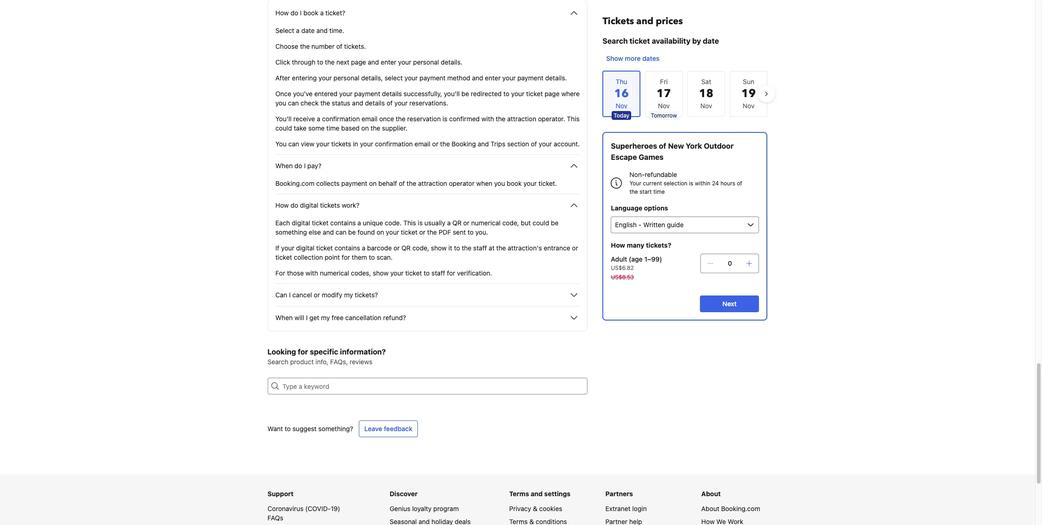 Task type: vqa. For each thing, say whether or not it's contained in the screenshot.
'Perimeter' to the top
no



Task type: locate. For each thing, give the bounding box(es) containing it.
for up product
[[298, 348, 308, 356]]

1 horizontal spatial personal
[[413, 58, 439, 66]]

collection
[[294, 253, 323, 261]]

0 vertical spatial attraction
[[507, 115, 536, 123]]

0 horizontal spatial personal
[[334, 74, 359, 82]]

do up something at the top of page
[[291, 201, 298, 209]]

coronavirus (covid-19) faqs
[[267, 505, 340, 522]]

or down you'll receive a confirmation email once the reservation is confirmed with the attraction operator. this could take some time based on the supplier.
[[432, 140, 438, 148]]

0 vertical spatial numerical
[[471, 219, 501, 227]]

my inside the can i cancel or modify my tickets? dropdown button
[[344, 291, 353, 299]]

the left booking
[[440, 140, 450, 148]]

search up show
[[603, 37, 628, 45]]

or inside how do i book a ticket? element
[[432, 140, 438, 148]]

and right status
[[352, 99, 363, 107]]

2 vertical spatial for
[[298, 348, 308, 356]]

1 nov from the left
[[658, 102, 670, 110]]

details
[[382, 90, 402, 98], [365, 99, 385, 107]]

choose
[[275, 42, 298, 50]]

but
[[521, 219, 531, 227]]

contains inside the each digital ticket contains a unique code. this is usually a qr or numerical code, but could be something else and can be found on your ticket or the pdf sent to you.
[[330, 219, 356, 227]]

0 horizontal spatial this
[[403, 219, 416, 227]]

nov for 19
[[743, 102, 755, 110]]

1 vertical spatial how
[[275, 201, 289, 209]]

you'll
[[444, 90, 460, 98]]

and left 'prices'
[[636, 15, 653, 27]]

show left it at the left top
[[431, 244, 447, 252]]

choose the number of tickets.
[[275, 42, 366, 50]]

(covid-
[[305, 505, 331, 513]]

terms and settings
[[509, 490, 570, 498]]

personal up after entering your personal details, select your payment method and enter your payment details.
[[413, 58, 439, 66]]

0 vertical spatial when
[[275, 162, 293, 170]]

0 vertical spatial details.
[[441, 58, 462, 66]]

sent
[[453, 228, 466, 236]]

digital up collection
[[296, 244, 314, 252]]

show
[[431, 244, 447, 252], [373, 269, 389, 277]]

is inside you'll receive a confirmation email once the reservation is confirmed with the attraction operator. this could take some time based on the supplier.
[[443, 115, 447, 123]]

tickets
[[331, 140, 351, 148], [320, 201, 340, 209]]

is left the 'within'
[[689, 180, 693, 187]]

tickets left work?
[[320, 201, 340, 209]]

0 vertical spatial staff
[[473, 244, 487, 252]]

a up the some
[[317, 115, 320, 123]]

1 horizontal spatial could
[[533, 219, 549, 227]]

1 vertical spatial contains
[[335, 244, 360, 252]]

2 nov from the left
[[700, 102, 712, 110]]

2 horizontal spatial is
[[689, 180, 693, 187]]

1 vertical spatial this
[[403, 219, 416, 227]]

confirmation inside you'll receive a confirmation email once the reservation is confirmed with the attraction operator. this could take some time based on the supplier.
[[322, 115, 360, 123]]

book right 'when'
[[507, 179, 522, 187]]

can down you've
[[288, 99, 299, 107]]

1 vertical spatial can
[[288, 140, 299, 148]]

you right 'when'
[[494, 179, 505, 187]]

0 horizontal spatial enter
[[381, 58, 396, 66]]

1 horizontal spatial qr
[[452, 219, 462, 227]]

0 vertical spatial search
[[603, 37, 628, 45]]

each
[[275, 219, 290, 227]]

1 vertical spatial my
[[321, 314, 330, 322]]

email left once
[[362, 115, 377, 123]]

payment up work?
[[341, 179, 367, 187]]

with right confirmed
[[481, 115, 494, 123]]

0 vertical spatial contains
[[330, 219, 356, 227]]

1 about from the top
[[701, 490, 721, 498]]

on inside the each digital ticket contains a unique code. this is usually a qr or numerical code, but could be something else and can be found on your ticket or the pdf sent to you.
[[377, 228, 384, 236]]

code, left 'but'
[[502, 219, 519, 227]]

this right the operator.
[[567, 115, 580, 123]]

1 vertical spatial date
[[703, 37, 719, 45]]

can right you
[[288, 140, 299, 148]]

0 vertical spatial can
[[288, 99, 299, 107]]

tickets? up 1–99)
[[646, 241, 671, 249]]

time down current
[[653, 188, 665, 195]]

digital inside dropdown button
[[300, 201, 318, 209]]

could down you'll
[[275, 124, 292, 132]]

how inside dropdown button
[[275, 201, 289, 209]]

1 vertical spatial enter
[[485, 74, 501, 82]]

0 vertical spatial book
[[303, 9, 318, 17]]

refund?
[[383, 314, 406, 322]]

how for how do i book a ticket?
[[275, 9, 289, 17]]

i left pay?
[[304, 162, 306, 170]]

start
[[640, 188, 652, 195]]

0 horizontal spatial could
[[275, 124, 292, 132]]

0 horizontal spatial confirmation
[[322, 115, 360, 123]]

2 horizontal spatial be
[[551, 219, 558, 227]]

about
[[701, 490, 721, 498], [701, 505, 719, 513]]

1 horizontal spatial page
[[545, 90, 560, 98]]

nov inside sat 18 nov
[[700, 102, 712, 110]]

1 vertical spatial about
[[701, 505, 719, 513]]

staff down if your digital ticket contains a barcode or qr code, show it to the staff at the attraction's entrance or ticket collection point for them to scan.
[[431, 269, 445, 277]]

do left pay?
[[294, 162, 302, 170]]

0 vertical spatial digital
[[300, 201, 318, 209]]

how up the adult
[[611, 241, 625, 249]]

status
[[332, 99, 350, 107]]

current
[[643, 180, 662, 187]]

the down "your"
[[629, 188, 638, 195]]

with down collection
[[306, 269, 318, 277]]

ticket?
[[325, 9, 345, 17]]

0 vertical spatial email
[[362, 115, 377, 123]]

is left confirmed
[[443, 115, 447, 123]]

staff inside if your digital ticket contains a barcode or qr code, show it to the staff at the attraction's entrance or ticket collection point for them to scan.
[[473, 244, 487, 252]]

availability
[[652, 37, 690, 45]]

us$6.82
[[611, 264, 634, 271]]

a up pdf
[[447, 219, 451, 227]]

on down unique
[[377, 228, 384, 236]]

3 nov from the left
[[743, 102, 755, 110]]

1 vertical spatial qr
[[401, 244, 411, 252]]

terms
[[509, 490, 529, 498]]

do for book
[[291, 9, 298, 17]]

0 vertical spatial date
[[301, 26, 315, 34]]

qr
[[452, 219, 462, 227], [401, 244, 411, 252]]

qr up sent
[[452, 219, 462, 227]]

1 horizontal spatial attraction
[[507, 115, 536, 123]]

a
[[320, 9, 324, 17], [296, 26, 300, 34], [317, 115, 320, 123], [357, 219, 361, 227], [447, 219, 451, 227], [362, 244, 365, 252]]

us$8.53
[[611, 274, 634, 281]]

with inside you'll receive a confirmation email once the reservation is confirmed with the attraction operator. this could take some time based on the supplier.
[[481, 115, 494, 123]]

can inside the each digital ticket contains a unique code. this is usually a qr or numerical code, but could be something else and can be found on your ticket or the pdf sent to you.
[[336, 228, 346, 236]]

1 horizontal spatial email
[[415, 140, 430, 148]]

and right else
[[323, 228, 334, 236]]

page right next
[[351, 58, 366, 66]]

1 horizontal spatial code,
[[502, 219, 519, 227]]

extranet login
[[605, 505, 647, 513]]

0
[[728, 259, 732, 267]]

2 vertical spatial on
[[377, 228, 384, 236]]

1 horizontal spatial search
[[603, 37, 628, 45]]

specific
[[310, 348, 338, 356]]

show more dates button
[[603, 50, 663, 67]]

when
[[275, 162, 293, 170], [275, 314, 293, 322]]

to left you.
[[468, 228, 474, 236]]

tickets inside dropdown button
[[320, 201, 340, 209]]

tickets left in
[[331, 140, 351, 148]]

i right can
[[289, 291, 291, 299]]

1 vertical spatial show
[[373, 269, 389, 277]]

personal
[[413, 58, 439, 66], [334, 74, 359, 82]]

search ticket availability by date
[[603, 37, 719, 45]]

digital for your
[[296, 244, 314, 252]]

1 vertical spatial when
[[275, 314, 293, 322]]

is inside the each digital ticket contains a unique code. this is usually a qr or numerical code, but could be something else and can be found on your ticket or the pdf sent to you.
[[418, 219, 423, 227]]

1 vertical spatial code,
[[412, 244, 429, 252]]

you can view your tickets in your confirmation email or the booking and trips section of your account.
[[275, 140, 580, 148]]

is left usually
[[418, 219, 423, 227]]

once
[[275, 90, 291, 98]]

confirmation down supplier.
[[375, 140, 413, 148]]

on
[[361, 124, 369, 132], [369, 179, 377, 187], [377, 228, 384, 236]]

ticket inside once you've entered your payment details successfully, you'll be redirected to your ticket page where you can check the status and details of your reservations.
[[526, 90, 543, 98]]

or right cancel
[[314, 291, 320, 299]]

the inside once you've entered your payment details successfully, you'll be redirected to your ticket page where you can check the status and details of your reservations.
[[320, 99, 330, 107]]

0 vertical spatial is
[[443, 115, 447, 123]]

or
[[432, 140, 438, 148], [463, 219, 469, 227], [419, 228, 425, 236], [394, 244, 400, 252], [572, 244, 578, 252], [314, 291, 320, 299]]

to
[[317, 58, 323, 66], [503, 90, 509, 98], [468, 228, 474, 236], [454, 244, 460, 252], [369, 253, 375, 261], [424, 269, 430, 277], [285, 425, 291, 433]]

my right get on the bottom
[[321, 314, 330, 322]]

1 vertical spatial email
[[415, 140, 430, 148]]

nov inside fri 17 nov tomorrow
[[658, 102, 670, 110]]

booking
[[452, 140, 476, 148]]

do inside dropdown button
[[294, 162, 302, 170]]

want
[[267, 425, 283, 433]]

0 vertical spatial time
[[326, 124, 339, 132]]

1 horizontal spatial with
[[481, 115, 494, 123]]

i inside the can i cancel or modify my tickets? dropdown button
[[289, 291, 291, 299]]

0 vertical spatial show
[[431, 244, 447, 252]]

a left ticket?
[[320, 9, 324, 17]]

cancellation
[[345, 314, 381, 322]]

0 vertical spatial for
[[342, 253, 350, 261]]

i up "select a date and time."
[[300, 9, 302, 17]]

1 vertical spatial for
[[447, 269, 455, 277]]

1 horizontal spatial tickets?
[[646, 241, 671, 249]]

for those with numerical codes, show your ticket to staff for verification.
[[275, 269, 492, 277]]

you
[[275, 99, 286, 107], [494, 179, 505, 187]]

when inside dropdown button
[[275, 162, 293, 170]]

attraction
[[507, 115, 536, 123], [418, 179, 447, 187]]

is inside non-refundable your current selection is within 24 hours of the start time
[[689, 180, 693, 187]]

and inside once you've entered your payment details successfully, you'll be redirected to your ticket page where you can check the status and details of your reservations.
[[352, 99, 363, 107]]

of inside non-refundable your current selection is within 24 hours of the start time
[[737, 180, 742, 187]]

ticket up else
[[312, 219, 328, 227]]

1 vertical spatial is
[[689, 180, 693, 187]]

1 horizontal spatial this
[[567, 115, 580, 123]]

this right code.
[[403, 219, 416, 227]]

1 vertical spatial tickets?
[[355, 291, 378, 299]]

do up select
[[291, 9, 298, 17]]

and inside the each digital ticket contains a unique code. this is usually a qr or numerical code, but could be something else and can be found on your ticket or the pdf sent to you.
[[323, 228, 334, 236]]

0 horizontal spatial staff
[[431, 269, 445, 277]]

operator
[[449, 179, 475, 187]]

the down the 'entered' at the top
[[320, 99, 330, 107]]

how up each
[[275, 201, 289, 209]]

0 vertical spatial with
[[481, 115, 494, 123]]

be left found
[[348, 228, 356, 236]]

0 vertical spatial on
[[361, 124, 369, 132]]

outdoor
[[704, 142, 734, 150]]

numerical up you.
[[471, 219, 501, 227]]

this
[[567, 115, 580, 123], [403, 219, 416, 227]]

details down select
[[382, 90, 402, 98]]

tickets? down codes,
[[355, 291, 378, 299]]

selection
[[664, 180, 687, 187]]

1 vertical spatial search
[[267, 358, 288, 366]]

date down how do i book a ticket? at the top left of page
[[301, 26, 315, 34]]

payment down details, in the top left of the page
[[354, 90, 380, 98]]

nov for 17
[[658, 102, 670, 110]]

0 horizontal spatial numerical
[[320, 269, 349, 277]]

to down the barcode
[[369, 253, 375, 261]]

1 horizontal spatial for
[[342, 253, 350, 261]]

reservation
[[407, 115, 441, 123]]

0 vertical spatial booking.com
[[275, 179, 314, 187]]

click
[[275, 58, 290, 66]]

digital inside if your digital ticket contains a barcode or qr code, show it to the staff at the attraction's entrance or ticket collection point for them to scan.
[[296, 244, 314, 252]]

qr down the each digital ticket contains a unique code. this is usually a qr or numerical code, but could be something else and can be found on your ticket or the pdf sent to you.
[[401, 244, 411, 252]]

can inside once you've entered your payment details successfully, you'll be redirected to your ticket page where you can check the status and details of your reservations.
[[288, 99, 299, 107]]

nov up "tomorrow"
[[658, 102, 670, 110]]

2 when from the top
[[275, 314, 293, 322]]

0 horizontal spatial time
[[326, 124, 339, 132]]

0 horizontal spatial book
[[303, 9, 318, 17]]

within
[[695, 180, 710, 187]]

a inside you'll receive a confirmation email once the reservation is confirmed with the attraction operator. this could take some time based on the supplier.
[[317, 115, 320, 123]]

dates
[[642, 54, 659, 62]]

Type a keyword field
[[279, 378, 588, 395]]

2 about from the top
[[701, 505, 719, 513]]

enter up select
[[381, 58, 396, 66]]

2 vertical spatial digital
[[296, 244, 314, 252]]

0 horizontal spatial email
[[362, 115, 377, 123]]

do inside dropdown button
[[291, 201, 298, 209]]

and up privacy & cookies on the bottom
[[531, 490, 543, 498]]

how up select
[[275, 9, 289, 17]]

code, down the each digital ticket contains a unique code. this is usually a qr or numerical code, but could be something else and can be found on your ticket or the pdf sent to you.
[[412, 244, 429, 252]]

the inside non-refundable your current selection is within 24 hours of the start time
[[629, 188, 638, 195]]

nov inside sun 19 nov
[[743, 102, 755, 110]]

a inside if your digital ticket contains a barcode or qr code, show it to the staff at the attraction's entrance or ticket collection point for them to scan.
[[362, 244, 365, 252]]

0 vertical spatial could
[[275, 124, 292, 132]]

this inside you'll receive a confirmation email once the reservation is confirmed with the attraction operator. this could take some time based on the supplier.
[[567, 115, 580, 123]]

0 vertical spatial this
[[567, 115, 580, 123]]

on inside you'll receive a confirmation email once the reservation is confirmed with the attraction operator. this could take some time based on the supplier.
[[361, 124, 369, 132]]

1 vertical spatial attraction
[[418, 179, 447, 187]]

based
[[341, 124, 360, 132]]

of up once
[[387, 99, 393, 107]]

0 vertical spatial do
[[291, 9, 298, 17]]

it
[[448, 244, 452, 252]]

how do digital tickets work? element
[[275, 211, 580, 278]]

is for some
[[443, 115, 447, 123]]

do inside dropdown button
[[291, 9, 298, 17]]

email down you'll receive a confirmation email once the reservation is confirmed with the attraction operator. this could take some time based on the supplier.
[[415, 140, 430, 148]]

18
[[699, 86, 713, 101]]

i
[[300, 9, 302, 17], [304, 162, 306, 170], [289, 291, 291, 299], [306, 314, 308, 322]]

1 vertical spatial booking.com
[[721, 505, 760, 513]]

when do i pay? button
[[275, 160, 580, 172]]

how for how many tickets?
[[611, 241, 625, 249]]

contains down work?
[[330, 219, 356, 227]]

superheroes
[[611, 142, 657, 150]]

when left will
[[275, 314, 293, 322]]

0 vertical spatial enter
[[381, 58, 396, 66]]

region containing 17
[[595, 67, 775, 121]]

the down usually
[[427, 228, 437, 236]]

1 vertical spatial digital
[[292, 219, 310, 227]]

0 horizontal spatial attraction
[[418, 179, 447, 187]]

nov down 18
[[700, 102, 712, 110]]

0 vertical spatial be
[[461, 90, 469, 98]]

i inside "when will i get my free cancellation refund?" dropdown button
[[306, 314, 308, 322]]

for
[[342, 253, 350, 261], [447, 269, 455, 277], [298, 348, 308, 356]]

of inside once you've entered your payment details successfully, you'll be redirected to your ticket page where you can check the status and details of your reservations.
[[387, 99, 393, 107]]

0 vertical spatial how
[[275, 9, 289, 17]]

0 vertical spatial about
[[701, 490, 721, 498]]

time inside you'll receive a confirmation email once the reservation is confirmed with the attraction operator. this could take some time based on the supplier.
[[326, 124, 339, 132]]

details. up where
[[545, 74, 567, 82]]

games
[[639, 153, 664, 161]]

attraction's
[[508, 244, 542, 252]]

1 vertical spatial you
[[494, 179, 505, 187]]

faqs
[[267, 514, 283, 522]]

when will i get my free cancellation refund? button
[[275, 312, 580, 323]]

adult
[[611, 255, 627, 263]]

reservations.
[[409, 99, 448, 107]]

enter up redirected
[[485, 74, 501, 82]]

be
[[461, 90, 469, 98], [551, 219, 558, 227], [348, 228, 356, 236]]

could right 'but'
[[533, 219, 549, 227]]

to down choose the number of tickets.
[[317, 58, 323, 66]]

i inside when do i pay? dropdown button
[[304, 162, 306, 170]]

numerical inside the each digital ticket contains a unique code. this is usually a qr or numerical code, but could be something else and can be found on your ticket or the pdf sent to you.
[[471, 219, 501, 227]]

numerical
[[471, 219, 501, 227], [320, 269, 349, 277]]

1 horizontal spatial is
[[443, 115, 447, 123]]

confirmation up based
[[322, 115, 360, 123]]

sun
[[743, 78, 754, 86]]

2 vertical spatial is
[[418, 219, 423, 227]]

1 vertical spatial do
[[294, 162, 302, 170]]

personal down next
[[334, 74, 359, 82]]

time inside non-refundable your current selection is within 24 hours of the start time
[[653, 188, 665, 195]]

0 horizontal spatial tickets?
[[355, 291, 378, 299]]

my right modify
[[344, 291, 353, 299]]

when for when do i pay?
[[275, 162, 293, 170]]

0 horizontal spatial page
[[351, 58, 366, 66]]

1 vertical spatial page
[[545, 90, 560, 98]]

contains
[[330, 219, 356, 227], [335, 244, 360, 252]]

region
[[595, 67, 775, 121]]

payment up the operator.
[[517, 74, 543, 82]]

0 horizontal spatial my
[[321, 314, 330, 322]]

for left verification. at the left bottom
[[447, 269, 455, 277]]

1 vertical spatial book
[[507, 179, 522, 187]]

1 vertical spatial time
[[653, 188, 665, 195]]

qr inside the each digital ticket contains a unique code. this is usually a qr or numerical code, but could be something else and can be found on your ticket or the pdf sent to you.
[[452, 219, 462, 227]]

tickets?
[[646, 241, 671, 249], [355, 291, 378, 299]]

i for book
[[300, 9, 302, 17]]

select
[[385, 74, 403, 82]]

nov down 19
[[743, 102, 755, 110]]

of right hours
[[737, 180, 742, 187]]

found
[[358, 228, 375, 236]]

when inside dropdown button
[[275, 314, 293, 322]]

1 when from the top
[[275, 162, 293, 170]]

2 vertical spatial do
[[291, 201, 298, 209]]

on right based
[[361, 124, 369, 132]]

attraction up section
[[507, 115, 536, 123]]

i inside how do i book a ticket? dropdown button
[[300, 9, 302, 17]]

0 horizontal spatial qr
[[401, 244, 411, 252]]

0 vertical spatial confirmation
[[322, 115, 360, 123]]

2 horizontal spatial nov
[[743, 102, 755, 110]]

numerical down point
[[320, 269, 349, 277]]

how inside dropdown button
[[275, 9, 289, 17]]

how
[[275, 9, 289, 17], [275, 201, 289, 209], [611, 241, 625, 249]]

1 vertical spatial on
[[369, 179, 377, 187]]

email
[[362, 115, 377, 123], [415, 140, 430, 148]]

tickets and prices
[[603, 15, 683, 27]]

pdf
[[439, 228, 451, 236]]

details up once
[[365, 99, 385, 107]]



Task type: describe. For each thing, give the bounding box(es) containing it.
0 vertical spatial personal
[[413, 58, 439, 66]]

a inside how do i book a ticket? dropdown button
[[320, 9, 324, 17]]

how do digital tickets work?
[[275, 201, 359, 209]]

to inside once you've entered your payment details successfully, you'll be redirected to your ticket page where you can check the status and details of your reservations.
[[503, 90, 509, 98]]

my inside "when will i get my free cancellation refund?" dropdown button
[[321, 314, 330, 322]]

many
[[627, 241, 644, 249]]

leave feedback button
[[359, 421, 418, 437]]

this inside the each digital ticket contains a unique code. this is usually a qr or numerical code, but could be something else and can be found on your ticket or the pdf sent to you.
[[403, 219, 416, 227]]

tomorrow
[[651, 112, 677, 119]]

book inside dropdown button
[[303, 9, 318, 17]]

i for pay?
[[304, 162, 306, 170]]

about for about booking.com
[[701, 505, 719, 513]]

entrance
[[544, 244, 570, 252]]

refundable
[[645, 171, 677, 178]]

contains inside if your digital ticket contains a barcode or qr code, show it to the staff at the attraction's entrance or ticket collection point for them to scan.
[[335, 244, 360, 252]]

&
[[533, 505, 537, 513]]

1 horizontal spatial details.
[[545, 74, 567, 82]]

a right select
[[296, 26, 300, 34]]

once
[[379, 115, 394, 123]]

when
[[476, 179, 492, 187]]

if your digital ticket contains a barcode or qr code, show it to the staff at the attraction's entrance or ticket collection point for them to scan.
[[275, 244, 578, 261]]

discover
[[390, 490, 418, 498]]

can i cancel or modify my tickets?
[[275, 291, 378, 299]]

when for when will i get my free cancellation refund?
[[275, 314, 293, 322]]

1 horizontal spatial booking.com
[[721, 505, 760, 513]]

settings
[[544, 490, 570, 498]]

product
[[290, 358, 314, 366]]

tickets? inside dropdown button
[[355, 291, 378, 299]]

language options
[[611, 204, 668, 212]]

or inside dropdown button
[[314, 291, 320, 299]]

or up sent
[[463, 219, 469, 227]]

about booking.com
[[701, 505, 760, 513]]

or right the barcode
[[394, 244, 400, 252]]

1 horizontal spatial you
[[494, 179, 505, 187]]

attraction inside you'll receive a confirmation email once the reservation is confirmed with the attraction operator. this could take some time based on the supplier.
[[507, 115, 536, 123]]

if
[[275, 244, 279, 252]]

unique
[[363, 219, 383, 227]]

extranet
[[605, 505, 630, 513]]

next
[[336, 58, 349, 66]]

feedback
[[384, 425, 412, 433]]

will
[[294, 314, 304, 322]]

you've
[[293, 90, 313, 98]]

about for about
[[701, 490, 721, 498]]

or right 'entrance'
[[572, 244, 578, 252]]

the up supplier.
[[396, 115, 405, 123]]

1 vertical spatial details
[[365, 99, 385, 107]]

else
[[309, 228, 321, 236]]

where
[[561, 90, 580, 98]]

entering
[[292, 74, 317, 82]]

ticket up show more dates
[[630, 37, 650, 45]]

some
[[308, 124, 325, 132]]

supplier.
[[382, 124, 408, 132]]

codes,
[[351, 269, 371, 277]]

with inside how do digital tickets work? element
[[306, 269, 318, 277]]

how many tickets?
[[611, 241, 671, 249]]

to down if your digital ticket contains a barcode or qr code, show it to the staff at the attraction's entrance or ticket collection point for them to scan.
[[424, 269, 430, 277]]

suggest
[[292, 425, 317, 433]]

0 vertical spatial page
[[351, 58, 366, 66]]

coronavirus (covid-19) faqs link
[[267, 505, 340, 522]]

the inside the each digital ticket contains a unique code. this is usually a qr or numerical code, but could be something else and can be found on your ticket or the pdf sent to you.
[[427, 228, 437, 236]]

hours
[[720, 180, 735, 187]]

payment inside once you've entered your payment details successfully, you'll be redirected to your ticket page where you can check the status and details of your reservations.
[[354, 90, 380, 98]]

could inside you'll receive a confirmation email once the reservation is confirmed with the attraction operator. this could take some time based on the supplier.
[[275, 124, 292, 132]]

qr inside if your digital ticket contains a barcode or qr code, show it to the staff at the attraction's entrance or ticket collection point for them to scan.
[[401, 244, 411, 252]]

successfully,
[[404, 90, 442, 98]]

privacy & cookies
[[509, 505, 562, 513]]

ticket down if in the top left of the page
[[275, 253, 292, 261]]

entered
[[314, 90, 337, 98]]

privacy
[[509, 505, 531, 513]]

fri 17 nov tomorrow
[[651, 78, 677, 119]]

do for tickets
[[291, 201, 298, 209]]

or down usually
[[419, 228, 425, 236]]

code, inside the each digital ticket contains a unique code. this is usually a qr or numerical code, but could be something else and can be found on your ticket or the pdf sent to you.
[[502, 219, 519, 227]]

0 horizontal spatial show
[[373, 269, 389, 277]]

york
[[686, 142, 702, 150]]

is for be
[[418, 219, 423, 227]]

0 horizontal spatial details.
[[441, 58, 462, 66]]

click through to the next page and enter your personal details.
[[275, 58, 462, 66]]

the right at
[[496, 244, 506, 252]]

time.
[[329, 26, 344, 34]]

program
[[433, 505, 459, 513]]

usually
[[424, 219, 445, 227]]

do for pay?
[[294, 162, 302, 170]]

extranet login link
[[605, 505, 647, 513]]

through
[[292, 58, 315, 66]]

the up trips
[[496, 115, 505, 123]]

for
[[275, 269, 285, 277]]

1 horizontal spatial date
[[703, 37, 719, 45]]

sat
[[701, 78, 711, 86]]

how for how do digital tickets work?
[[275, 201, 289, 209]]

and left 'time.'
[[316, 26, 328, 34]]

for inside the looking for specific information? search product info, faqs, reviews
[[298, 348, 308, 356]]

operator.
[[538, 115, 565, 123]]

how do digital tickets work? button
[[275, 200, 580, 211]]

non-
[[629, 171, 645, 178]]

them
[[352, 253, 367, 261]]

your inside the each digital ticket contains a unique code. this is usually a qr or numerical code, but could be something else and can be found on your ticket or the pdf sent to you.
[[386, 228, 399, 236]]

ticket down if your digital ticket contains a barcode or qr code, show it to the staff at the attraction's entrance or ticket collection point for them to scan.
[[405, 269, 422, 277]]

1 horizontal spatial enter
[[485, 74, 501, 82]]

ticket down code.
[[401, 228, 417, 236]]

get
[[309, 314, 319, 322]]

0 vertical spatial tickets?
[[646, 241, 671, 249]]

and left trips
[[478, 140, 489, 148]]

details,
[[361, 74, 383, 82]]

of left tickets.
[[336, 42, 342, 50]]

you'll
[[275, 115, 292, 123]]

and up redirected
[[472, 74, 483, 82]]

could inside the each digital ticket contains a unique code. this is usually a qr or numerical code, but could be something else and can be found on your ticket or the pdf sent to you.
[[533, 219, 549, 227]]

2 horizontal spatial for
[[447, 269, 455, 277]]

something
[[275, 228, 307, 236]]

19)
[[331, 505, 340, 513]]

when will i get my free cancellation refund?
[[275, 314, 406, 322]]

ticket up point
[[316, 244, 333, 252]]

to inside the each digital ticket contains a unique code. this is usually a qr or numerical code, but could be something else and can be found on your ticket or the pdf sent to you.
[[468, 228, 474, 236]]

digital for do
[[300, 201, 318, 209]]

1 vertical spatial staff
[[431, 269, 445, 277]]

a up found
[[357, 219, 361, 227]]

the down when do i pay? dropdown button
[[407, 179, 416, 187]]

show inside if your digital ticket contains a barcode or qr code, show it to the staff at the attraction's entrance or ticket collection point for them to scan.
[[431, 244, 447, 252]]

for inside if your digital ticket contains a barcode or qr code, show it to the staff at the attraction's entrance or ticket collection point for them to scan.
[[342, 253, 350, 261]]

0 horizontal spatial be
[[348, 228, 356, 236]]

looking for specific information? search product info, faqs, reviews
[[267, 348, 386, 366]]

info,
[[315, 358, 328, 366]]

1–99)
[[644, 255, 662, 263]]

to right it at the left top
[[454, 244, 460, 252]]

ticket.
[[538, 179, 557, 187]]

how do i book a ticket? element
[[275, 19, 580, 149]]

confirmed
[[449, 115, 480, 123]]

code, inside if your digital ticket contains a barcode or qr code, show it to the staff at the attraction's entrance or ticket collection point for them to scan.
[[412, 244, 429, 252]]

1 vertical spatial confirmation
[[375, 140, 413, 148]]

the down once
[[371, 124, 380, 132]]

the up through
[[300, 42, 310, 50]]

to right want
[[285, 425, 291, 433]]

digital inside the each digital ticket contains a unique code. this is usually a qr or numerical code, but could be something else and can be found on your ticket or the pdf sent to you.
[[292, 219, 310, 227]]

payment up successfully,
[[419, 74, 446, 82]]

of right section
[[531, 140, 537, 148]]

loyalty
[[412, 505, 432, 513]]

check
[[301, 99, 319, 107]]

how do i book a ticket?
[[275, 9, 345, 17]]

and up details, in the top left of the page
[[368, 58, 379, 66]]

take
[[294, 124, 306, 132]]

be inside once you've entered your payment details successfully, you'll be redirected to your ticket page where you can check the status and details of your reservations.
[[461, 90, 469, 98]]

email inside you'll receive a confirmation email once the reservation is confirmed with the attraction operator. this could take some time based on the supplier.
[[362, 115, 377, 123]]

nov for 18
[[700, 102, 712, 110]]

more
[[625, 54, 641, 62]]

of right behalf
[[399, 179, 405, 187]]

date inside how do i book a ticket? element
[[301, 26, 315, 34]]

1 vertical spatial numerical
[[320, 269, 349, 277]]

next
[[722, 300, 737, 308]]

login
[[632, 505, 647, 513]]

partners
[[605, 490, 633, 498]]

sun 19 nov
[[741, 78, 756, 110]]

privacy & cookies link
[[509, 505, 562, 513]]

1 vertical spatial personal
[[334, 74, 359, 82]]

i for get
[[306, 314, 308, 322]]

0 vertical spatial details
[[382, 90, 402, 98]]

superheroes of new york outdoor escape games
[[611, 142, 734, 161]]

your
[[629, 180, 641, 187]]

19
[[741, 86, 756, 101]]

search inside the looking for specific information? search product info, faqs, reviews
[[267, 358, 288, 366]]

the right it at the left top
[[462, 244, 471, 252]]

you inside once you've entered your payment details successfully, you'll be redirected to your ticket page where you can check the status and details of your reservations.
[[275, 99, 286, 107]]

each digital ticket contains a unique code. this is usually a qr or numerical code, but could be something else and can be found on your ticket or the pdf sent to you.
[[275, 219, 558, 236]]

something?
[[318, 425, 353, 433]]

tickets.
[[344, 42, 366, 50]]

your inside if your digital ticket contains a barcode or qr code, show it to the staff at the attraction's entrance or ticket collection point for them to scan.
[[281, 244, 294, 252]]

1 horizontal spatial book
[[507, 179, 522, 187]]

can i cancel or modify my tickets? button
[[275, 290, 580, 301]]

modify
[[322, 291, 342, 299]]

behalf
[[378, 179, 397, 187]]

want to suggest something?
[[267, 425, 353, 433]]

of inside 'superheroes of new york outdoor escape games'
[[659, 142, 666, 150]]

tickets inside how do i book a ticket? element
[[331, 140, 351, 148]]

looking
[[267, 348, 296, 356]]

page inside once you've entered your payment details successfully, you'll be redirected to your ticket page where you can check the status and details of your reservations.
[[545, 90, 560, 98]]

the left next
[[325, 58, 335, 66]]



